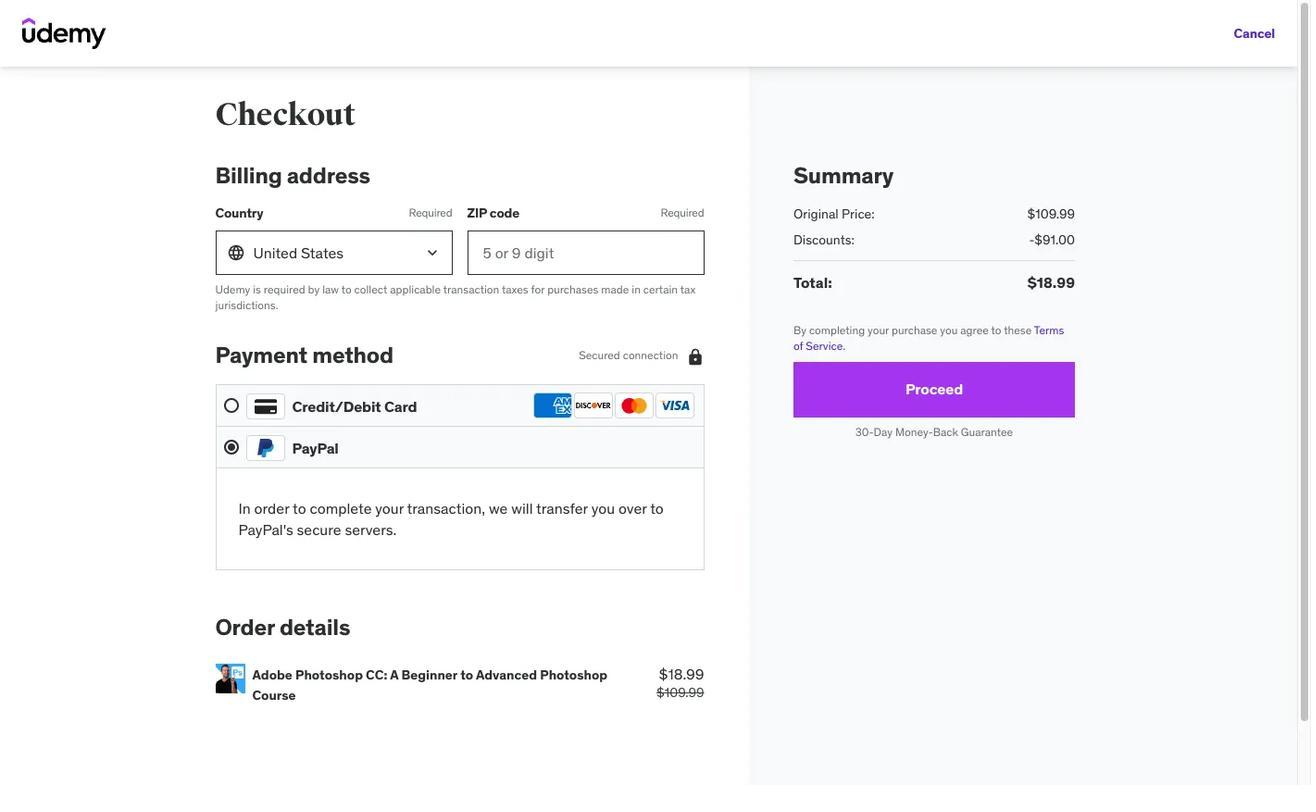 Task type: locate. For each thing, give the bounding box(es) containing it.
1 horizontal spatial $109.99
[[1027, 205, 1075, 222]]

$18.99 for $18.99
[[1027, 273, 1075, 292]]

$18.99 inside summary element
[[1027, 273, 1075, 292]]

in order to complete your transaction, we will transfer you over to paypal's secure servers.
[[238, 499, 664, 538]]

to right beginner
[[460, 666, 473, 683]]

to right law
[[341, 282, 352, 296]]

cc:
[[366, 666, 387, 683]]

proceed button
[[793, 362, 1075, 417]]

original
[[793, 205, 838, 222]]

back
[[933, 425, 958, 439]]

$109.99
[[1027, 205, 1075, 222], [656, 684, 704, 701]]

1 horizontal spatial $18.99
[[1027, 273, 1075, 292]]

0 vertical spatial $18.99
[[1027, 273, 1075, 292]]

card
[[384, 397, 417, 415]]

applicable
[[390, 282, 441, 296]]

transaction
[[443, 282, 499, 296]]

$91.00
[[1034, 231, 1075, 248]]

terms of service
[[793, 323, 1064, 353]]

terms of service link
[[793, 323, 1064, 353]]

by
[[793, 323, 806, 337]]

connection
[[623, 348, 678, 362]]

1 vertical spatial you
[[591, 499, 615, 518]]

2 photoshop from the left
[[540, 666, 608, 683]]

photoshop
[[295, 666, 363, 683], [540, 666, 608, 683]]

zip code
[[467, 205, 519, 222]]

adobe
[[252, 666, 292, 683]]

day
[[873, 425, 892, 439]]

you
[[940, 323, 957, 337], [591, 499, 615, 518]]

1 vertical spatial $109.99
[[656, 684, 704, 701]]

for
[[531, 282, 545, 296]]

completing
[[809, 323, 865, 337]]

$18.99
[[1027, 273, 1075, 292], [659, 665, 704, 683]]

order details
[[215, 613, 350, 642]]

1 vertical spatial your
[[375, 499, 404, 518]]

you left over at the bottom left
[[591, 499, 615, 518]]

paypal's
[[238, 520, 293, 538]]

1 horizontal spatial your
[[867, 323, 889, 337]]

code
[[490, 205, 519, 222]]

billing address
[[215, 161, 370, 190]]

$109.99 inside summary element
[[1027, 205, 1075, 222]]

$18.99 inside $18.99 $109.99
[[659, 665, 704, 683]]

buyables image
[[215, 664, 245, 693]]

0 vertical spatial $109.99
[[1027, 205, 1075, 222]]

adobe photoshop cc: a beginner to advanced photoshop course
[[252, 666, 608, 704]]

is
[[253, 282, 261, 296]]

cancel
[[1234, 25, 1275, 41]]

method
[[312, 341, 393, 370]]

0 horizontal spatial your
[[375, 499, 404, 518]]

law
[[322, 282, 339, 296]]

0 vertical spatial you
[[940, 323, 957, 337]]

1 vertical spatial $18.99
[[659, 665, 704, 683]]

your up servers.
[[375, 499, 404, 518]]

photoshop right advanced
[[540, 666, 608, 683]]

these
[[1003, 323, 1031, 337]]

of
[[793, 339, 803, 353]]

0 horizontal spatial $18.99
[[659, 665, 704, 683]]

0 horizontal spatial $109.99
[[656, 684, 704, 701]]

secured
[[579, 348, 620, 362]]

to
[[341, 282, 352, 296], [991, 323, 1001, 337], [293, 499, 306, 518], [650, 499, 664, 518], [460, 666, 473, 683]]

terms
[[1034, 323, 1064, 337]]

0 horizontal spatial photoshop
[[295, 666, 363, 683]]

1 photoshop from the left
[[295, 666, 363, 683]]

country
[[215, 205, 263, 222]]

$109.99 inside order details element
[[656, 684, 704, 701]]

transfer
[[536, 499, 588, 518]]

summary
[[793, 161, 893, 190]]

1 horizontal spatial photoshop
[[540, 666, 608, 683]]

photoshop left cc:
[[295, 666, 363, 683]]

your
[[867, 323, 889, 337], [375, 499, 404, 518]]

1 required from the left
[[409, 206, 452, 220]]

0 horizontal spatial you
[[591, 499, 615, 518]]

to right order
[[293, 499, 306, 518]]

udemy is required by law to collect applicable transaction taxes for purchases made in certain tax jurisdictions.
[[215, 282, 696, 312]]

by
[[308, 282, 320, 296]]

cancel button
[[1234, 15, 1275, 52]]

original price:
[[793, 205, 874, 222]]

required for country
[[409, 206, 452, 220]]

0 horizontal spatial required
[[409, 206, 452, 220]]

required
[[409, 206, 452, 220], [661, 206, 704, 220]]

required left zip
[[409, 206, 452, 220]]

you inside in order to complete your transaction, we will transfer you over to paypal's secure servers.
[[591, 499, 615, 518]]

your left purchase
[[867, 323, 889, 337]]

total:
[[793, 273, 832, 292]]

purchases
[[547, 282, 599, 296]]

udemy
[[215, 282, 250, 296]]

required up tax
[[661, 206, 704, 220]]

you left "agree"
[[940, 323, 957, 337]]

payment method element
[[215, 341, 704, 570]]

discounts:
[[793, 231, 854, 248]]

amex image
[[533, 393, 572, 419]]

credit/debit card
[[292, 397, 417, 415]]

2 required from the left
[[661, 206, 704, 220]]

1 horizontal spatial you
[[940, 323, 957, 337]]

required
[[264, 282, 305, 296]]

1 horizontal spatial required
[[661, 206, 704, 220]]

jurisdictions.
[[215, 298, 278, 312]]



Task type: describe. For each thing, give the bounding box(es) containing it.
agree
[[960, 323, 988, 337]]

we
[[489, 499, 508, 518]]

complete
[[310, 499, 372, 518]]

-
[[1029, 231, 1034, 248]]

service
[[805, 339, 842, 353]]

card image
[[246, 394, 285, 420]]

your inside in order to complete your transaction, we will transfer you over to paypal's secure servers.
[[375, 499, 404, 518]]

collect
[[354, 282, 387, 296]]

in
[[238, 499, 251, 518]]

secured connection
[[579, 348, 678, 362]]

discover image
[[574, 393, 612, 419]]

credit/debit card button
[[224, 393, 696, 420]]

will
[[511, 499, 533, 518]]

payment method
[[215, 341, 393, 370]]

order
[[215, 613, 275, 642]]

price:
[[841, 205, 874, 222]]

order
[[254, 499, 289, 518]]

checkout
[[215, 95, 356, 134]]

to inside adobe photoshop cc: a beginner to advanced photoshop course
[[460, 666, 473, 683]]

course
[[252, 687, 296, 704]]

small image
[[686, 347, 704, 366]]

certain
[[643, 282, 678, 296]]

payment
[[215, 341, 307, 370]]

secure
[[297, 520, 341, 538]]

summary element
[[793, 161, 1075, 294]]

in
[[632, 282, 641, 296]]

- $91.00
[[1029, 231, 1075, 248]]

.
[[842, 339, 845, 353]]

proceed
[[905, 380, 963, 398]]

details
[[280, 613, 350, 642]]

zip
[[467, 205, 487, 222]]

paypal image
[[246, 435, 285, 461]]

visa image
[[655, 393, 694, 419]]

required for zip code
[[661, 206, 704, 220]]

30-day money-back guarantee
[[855, 425, 1013, 439]]

made
[[601, 282, 629, 296]]

purchase
[[891, 323, 937, 337]]

tax
[[680, 282, 696, 296]]

paypal button
[[224, 434, 696, 461]]

address
[[287, 161, 370, 190]]

billing address element
[[215, 161, 704, 313]]

30-
[[855, 425, 873, 439]]

5 or 9 digit text field
[[467, 230, 704, 275]]

taxes
[[502, 282, 528, 296]]

guarantee
[[960, 425, 1013, 439]]

$18.99 $109.99
[[656, 665, 704, 701]]

$18.99 for $18.99 $109.99
[[659, 665, 704, 683]]

credit/debit
[[292, 397, 381, 415]]

paypal
[[292, 438, 339, 457]]

by completing your purchase you agree to these
[[793, 323, 1034, 337]]

to inside udemy is required by law to collect applicable transaction taxes for purchases made in certain tax jurisdictions.
[[341, 282, 352, 296]]

servers.
[[345, 520, 397, 538]]

money-
[[895, 425, 933, 439]]

udemy image
[[22, 18, 106, 49]]

order details element
[[215, 613, 704, 713]]

0 vertical spatial your
[[867, 323, 889, 337]]

transaction,
[[407, 499, 485, 518]]

billing
[[215, 161, 282, 190]]

to right over at the bottom left
[[650, 499, 664, 518]]

mastercard image
[[614, 393, 653, 419]]

over
[[619, 499, 647, 518]]

advanced
[[476, 666, 537, 683]]

to left these
[[991, 323, 1001, 337]]

beginner
[[401, 666, 457, 683]]

a
[[390, 666, 398, 683]]



Task type: vqa. For each thing, say whether or not it's contained in the screenshot.
the bottom Personal
no



